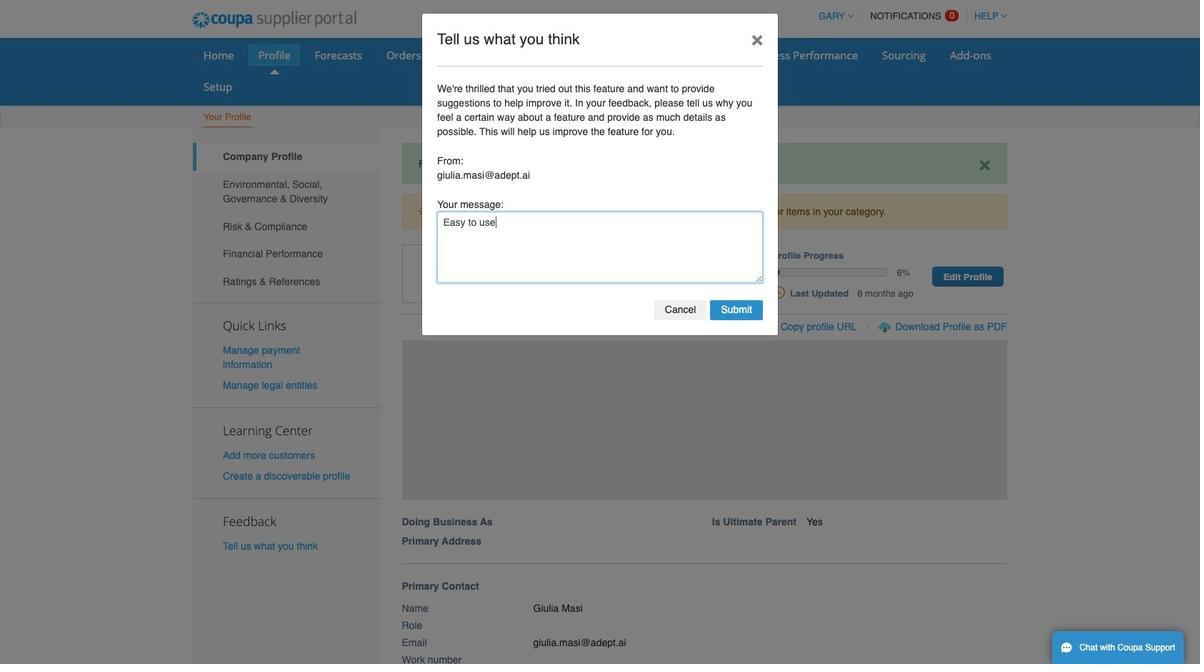Task type: locate. For each thing, give the bounding box(es) containing it.
None text field
[[437, 212, 763, 283]]

coupa supplier portal image
[[182, 2, 366, 38]]

alert
[[402, 194, 1008, 230]]

background image
[[402, 340, 1008, 499]]

banner
[[397, 245, 1023, 564]]

giulia masi image
[[402, 245, 459, 303]]

dialog
[[422, 13, 779, 336]]



Task type: vqa. For each thing, say whether or not it's contained in the screenshot.
"Commodity" ELEMENT
no



